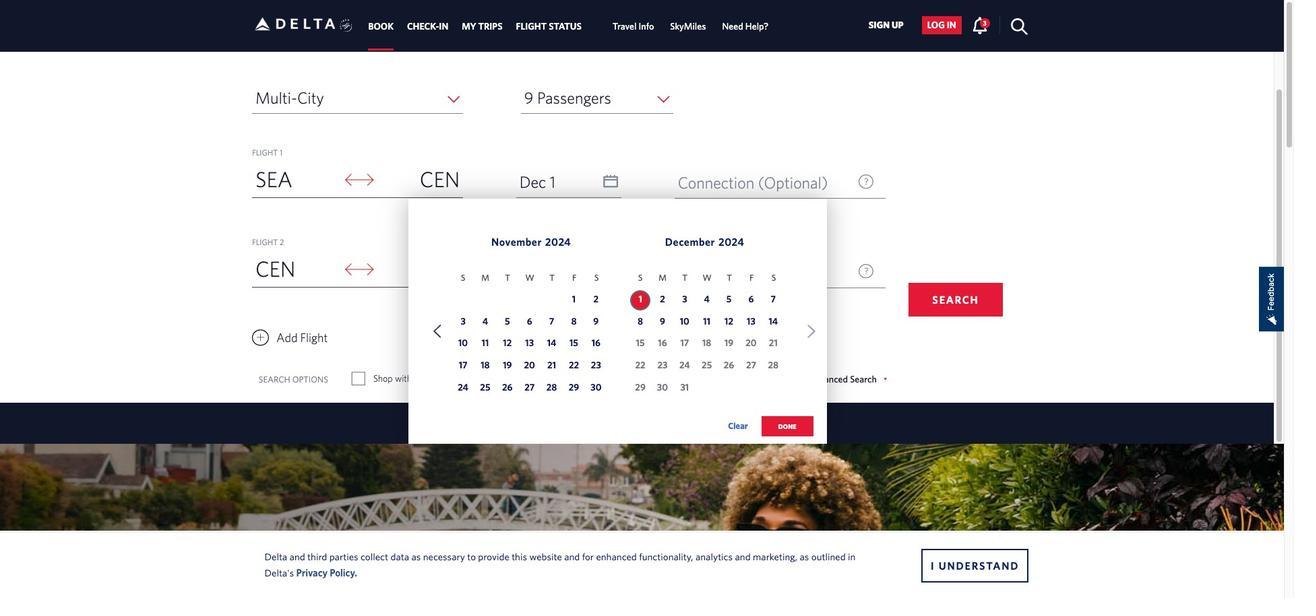 Task type: describe. For each thing, give the bounding box(es) containing it.
1 vertical spatial 10 link
[[455, 336, 472, 354]]

connection for to
[[678, 263, 755, 282]]

calendar expanded, use arrow keys to select date application
[[408, 199, 827, 451]]

my trips link
[[462, 14, 503, 39]]

shop
[[373, 374, 393, 384]]

0 vertical spatial 21
[[769, 338, 778, 349]]

my trips
[[462, 21, 503, 32]]

log
[[928, 20, 945, 31]]

understand
[[939, 560, 1020, 572]]

necessary
[[423, 551, 465, 563]]

2 horizontal spatial 9
[[660, 316, 666, 327]]

1 horizontal spatial 13 link
[[743, 314, 760, 331]]

w for december
[[703, 273, 712, 283]]

analytics
[[696, 551, 733, 563]]

30 link
[[588, 380, 605, 398]]

1 vertical spatial 3 link
[[676, 292, 694, 309]]

0 horizontal spatial 11
[[482, 338, 489, 349]]

my
[[462, 21, 476, 32]]

2 23 from the left
[[658, 360, 668, 371]]

provide
[[478, 551, 510, 563]]

1 inside popup button
[[550, 173, 556, 192]]

1 horizontal spatial 19
[[725, 338, 734, 349]]

0 vertical spatial 20
[[746, 338, 757, 349]]

clear button
[[728, 417, 748, 437]]

28 link
[[543, 380, 561, 398]]

9 passengers
[[524, 88, 612, 107]]

(optional) for to
[[758, 263, 828, 282]]

to
[[467, 551, 476, 563]]

2 t from the left
[[550, 273, 555, 283]]

1 horizontal spatial 14 link
[[765, 314, 782, 331]]

2 1 link from the left
[[632, 292, 649, 309]]

policy.
[[330, 567, 357, 579]]

collect
[[361, 551, 388, 563]]

9 Passengers field
[[521, 82, 673, 114]]

29 link
[[565, 380, 583, 398]]

flight 1
[[252, 148, 283, 157]]

21 inside 21 link
[[548, 360, 556, 371]]

5 for left 5 link
[[505, 316, 510, 327]]

1 s from the left
[[461, 273, 466, 283]]

travel info
[[613, 21, 654, 32]]

search button
[[909, 283, 1003, 317]]

0 horizontal spatial 24
[[458, 382, 469, 393]]

1 horizontal spatial 11
[[704, 316, 711, 327]]

2024 for december 2024
[[719, 236, 745, 248]]

2 for december
[[660, 294, 665, 305]]

f for december 2024
[[750, 273, 754, 283]]

1 horizontal spatial 13
[[747, 316, 756, 327]]

1 vertical spatial cen link
[[252, 252, 340, 287]]

cen for the cen link to the bottom
[[256, 256, 296, 281]]

third
[[308, 551, 327, 563]]

0 horizontal spatial 2
[[280, 237, 284, 247]]

0 horizontal spatial 4 link
[[477, 314, 494, 331]]

2 and from the left
[[564, 551, 580, 563]]

city
[[297, 88, 324, 107]]

25 link
[[477, 380, 494, 398]]

22 link
[[565, 358, 583, 376]]

log in button
[[922, 16, 962, 34]]

0 vertical spatial 25
[[702, 360, 712, 371]]

0 horizontal spatial 7
[[549, 316, 555, 327]]

check-in link
[[407, 14, 449, 39]]

delta air lines image
[[255, 3, 335, 45]]

3 and from the left
[[735, 551, 751, 563]]

Shop with Miles checkbox
[[352, 372, 365, 386]]

1 vertical spatial 20
[[524, 360, 535, 371]]

in
[[439, 21, 449, 32]]

multi-city
[[256, 88, 324, 107]]

need help?
[[722, 21, 769, 32]]

flight 2
[[252, 237, 284, 247]]

4 s from the left
[[772, 273, 776, 283]]

up
[[892, 20, 904, 31]]

help?
[[746, 21, 769, 32]]

i understand
[[931, 560, 1020, 572]]

0 vertical spatial 24
[[680, 360, 690, 371]]

website
[[530, 551, 562, 563]]

search options
[[259, 375, 328, 385]]

flight status
[[516, 21, 582, 32]]

advanced search
[[809, 374, 877, 385]]

f for november 2024
[[573, 273, 577, 283]]

0 horizontal spatial 6 link
[[521, 314, 539, 331]]

to link
[[375, 252, 463, 287]]

0 vertical spatial 18
[[703, 338, 712, 349]]

2 16 from the left
[[658, 338, 667, 349]]

0 horizontal spatial 12 link
[[499, 336, 516, 354]]

need
[[722, 21, 744, 32]]

1 horizontal spatial 28
[[768, 360, 779, 371]]

2 15 from the left
[[636, 338, 645, 349]]

31
[[681, 382, 689, 393]]

none text field inside book tab panel
[[516, 256, 622, 288]]

delta
[[265, 551, 287, 563]]

multi-
[[256, 88, 297, 107]]

28 inside 28 link
[[547, 382, 557, 393]]

17 link
[[455, 358, 472, 376]]

2 link for november 2024
[[588, 292, 605, 309]]

18 link
[[477, 358, 494, 376]]

cen for the top the cen link
[[420, 167, 460, 192]]

1 vertical spatial 26
[[502, 382, 513, 393]]

2 as from the left
[[800, 551, 809, 563]]

data
[[391, 551, 409, 563]]

23 link
[[588, 358, 605, 376]]

december
[[665, 236, 715, 248]]

1 vertical spatial 13 link
[[521, 336, 539, 354]]

0 vertical spatial 5 link
[[721, 292, 738, 309]]

15 link
[[565, 336, 583, 354]]

1 8 from the left
[[571, 316, 577, 327]]

log in
[[928, 20, 957, 31]]

dec 1 button
[[516, 167, 622, 198]]

1 vertical spatial 12
[[503, 338, 512, 349]]

1 horizontal spatial 4 link
[[698, 292, 716, 309]]

1 vertical spatial 17
[[459, 360, 468, 371]]

w for november
[[526, 273, 535, 283]]

sign up
[[869, 20, 904, 31]]

2 link for december 2024
[[654, 292, 672, 309]]

1 1 link from the left
[[565, 292, 583, 309]]

check-in
[[407, 21, 449, 32]]

2024 for november 2024
[[545, 236, 571, 248]]

3 for bottommost 3 link
[[461, 316, 466, 327]]

skymiles link
[[670, 14, 706, 39]]

book
[[368, 21, 394, 32]]

i understand button
[[922, 549, 1029, 583]]

sea link
[[252, 163, 340, 197]]

20 link
[[521, 358, 539, 376]]

privacy policy.
[[296, 567, 357, 579]]

1 9 link from the left
[[588, 314, 605, 331]]

1 horizontal spatial 9
[[594, 316, 599, 327]]

6 for the leftmost 6 link
[[527, 316, 532, 327]]

(optional) for cen
[[758, 173, 828, 192]]

marketing,
[[753, 551, 798, 563]]

1 vertical spatial 18
[[481, 360, 490, 371]]

privacy policy. link
[[296, 567, 357, 579]]

24 link
[[455, 380, 472, 398]]

travel
[[613, 21, 637, 32]]

done button
[[762, 417, 814, 437]]

m for december
[[659, 273, 667, 283]]

skymiles
[[670, 21, 706, 32]]

26 link
[[499, 380, 516, 398]]

0 horizontal spatial 11 link
[[477, 336, 494, 354]]

2 9 link from the left
[[654, 314, 672, 331]]

status
[[549, 21, 582, 32]]

flight inside button
[[300, 331, 328, 345]]

2 8 from the left
[[638, 316, 643, 327]]

for
[[582, 551, 594, 563]]

0 horizontal spatial 14 link
[[543, 336, 561, 354]]

to
[[439, 256, 460, 281]]

miles
[[414, 374, 436, 384]]

1 as from the left
[[412, 551, 421, 563]]

add flight
[[276, 331, 328, 345]]

advanced
[[809, 374, 848, 385]]

2 vertical spatial 3 link
[[455, 314, 472, 331]]

9 inside field
[[524, 88, 534, 107]]

4 t from the left
[[727, 273, 732, 283]]

fares
[[539, 374, 559, 384]]

add
[[276, 331, 298, 345]]

5 for the topmost 5 link
[[727, 294, 732, 305]]

done
[[779, 423, 797, 431]]

trips
[[478, 21, 503, 32]]

add flight button
[[252, 328, 328, 349]]

2 for november
[[594, 294, 599, 305]]

0 horizontal spatial 19
[[503, 360, 512, 371]]

1 vertical spatial 13
[[525, 338, 534, 349]]

1 horizontal spatial 12
[[725, 316, 734, 327]]

1 horizontal spatial 6 link
[[743, 292, 760, 309]]

1 vertical spatial 7 link
[[543, 314, 561, 331]]

enhanced
[[596, 551, 637, 563]]

0 vertical spatial 7
[[771, 294, 776, 305]]



Task type: vqa. For each thing, say whether or not it's contained in the screenshot.


Task type: locate. For each thing, give the bounding box(es) containing it.
23 down '16' link
[[591, 360, 601, 371]]

​
[[459, 373, 462, 384]]

t down december 2024
[[727, 273, 732, 283]]

connection (optional) link for cen
[[675, 167, 886, 199]]

0 horizontal spatial 30
[[591, 382, 602, 393]]

0 horizontal spatial 20
[[524, 360, 535, 371]]

0 vertical spatial 13
[[747, 316, 756, 327]]

0 horizontal spatial 9 link
[[588, 314, 605, 331]]

27 down 20 link
[[525, 382, 535, 393]]

2 29 from the left
[[635, 382, 646, 393]]

1 horizontal spatial 16
[[658, 338, 667, 349]]

1 horizontal spatial 12 link
[[721, 314, 738, 331]]

13
[[747, 316, 756, 327], [525, 338, 534, 349]]

13 link
[[743, 314, 760, 331], [521, 336, 539, 354]]

Refundable Fares checkbox
[[473, 372, 485, 386]]

4 down december 2024
[[704, 294, 710, 305]]

10 link up 31
[[676, 314, 694, 331]]

8
[[571, 316, 577, 327], [638, 316, 643, 327]]

5 link
[[721, 292, 738, 309], [499, 314, 516, 331]]

2024
[[545, 236, 571, 248], [719, 236, 745, 248]]

connection (optional) for to
[[678, 263, 828, 282]]

23 right 23 link
[[658, 360, 668, 371]]

2 (optional) from the top
[[758, 263, 828, 282]]

5 up 19 link
[[505, 316, 510, 327]]

1 horizontal spatial 21
[[769, 338, 778, 349]]

connection up december 2024
[[678, 173, 755, 192]]

0 vertical spatial connection (optional)
[[678, 173, 828, 192]]

1 vertical spatial 11
[[482, 338, 489, 349]]

outlined
[[812, 551, 846, 563]]

1 horizontal spatial 24
[[680, 360, 690, 371]]

16
[[592, 338, 601, 349], [658, 338, 667, 349]]

14 for 14 link to the right
[[769, 316, 778, 327]]

1 horizontal spatial in
[[947, 20, 957, 31]]

0 horizontal spatial 3 link
[[455, 314, 472, 331]]

1 connection (optional) link from the top
[[675, 167, 886, 199]]

book tab panel
[[0, 47, 1274, 451]]

2 2 link from the left
[[654, 292, 672, 309]]

november 2024
[[492, 236, 571, 248]]

0 horizontal spatial 10 link
[[455, 336, 472, 354]]

4 for rightmost the 4 link
[[704, 294, 710, 305]]

10 up 17 link
[[459, 338, 468, 349]]

10 for 10 link to the right
[[680, 316, 690, 327]]

delta's
[[265, 567, 294, 579]]

1 vertical spatial 7
[[549, 316, 555, 327]]

w
[[526, 273, 535, 283], [703, 273, 712, 283]]

1 connection (optional) from the top
[[678, 173, 828, 192]]

3 link right log in
[[972, 16, 990, 34]]

0 horizontal spatial 23
[[591, 360, 601, 371]]

1 29 from the left
[[569, 382, 579, 393]]

flight down sea
[[252, 237, 278, 247]]

14
[[769, 316, 778, 327], [547, 338, 557, 349]]

check-
[[407, 21, 439, 32]]

7 link
[[765, 292, 782, 309], [543, 314, 561, 331]]

0 horizontal spatial cen
[[256, 256, 296, 281]]

0 horizontal spatial 6
[[527, 316, 532, 327]]

connection for cen
[[678, 173, 755, 192]]

11
[[704, 316, 711, 327], [482, 338, 489, 349]]

0 horizontal spatial 13
[[525, 338, 534, 349]]

connection (optional) for cen
[[678, 173, 828, 192]]

dec 1
[[520, 173, 556, 192]]

info
[[639, 21, 654, 32]]

0 horizontal spatial 3
[[461, 316, 466, 327]]

15
[[570, 338, 579, 349], [636, 338, 645, 349]]

0 vertical spatial connection
[[678, 173, 755, 192]]

17 up ​
[[459, 360, 468, 371]]

t down november 2024
[[550, 273, 555, 283]]

dec
[[520, 173, 546, 192]]

0 horizontal spatial 10
[[459, 338, 468, 349]]

privacy
[[296, 567, 328, 579]]

m down december
[[659, 273, 667, 283]]

flight for cen
[[252, 237, 278, 247]]

search inside button
[[933, 294, 980, 306]]

16 inside '16' link
[[592, 338, 601, 349]]

4
[[704, 294, 710, 305], [483, 316, 488, 327]]

17 up 31
[[681, 338, 689, 349]]

refundable fares
[[493, 374, 559, 384]]

1 2024 from the left
[[545, 236, 571, 248]]

4 link up the 18 link
[[477, 314, 494, 331]]

None text field
[[516, 167, 622, 198]]

1 t from the left
[[505, 273, 510, 283]]

25
[[702, 360, 712, 371], [480, 382, 491, 393]]

1 horizontal spatial 17
[[681, 338, 689, 349]]

16 right 15 link
[[592, 338, 601, 349]]

0 vertical spatial 28
[[768, 360, 779, 371]]

search
[[933, 294, 980, 306], [259, 375, 290, 385]]

0 vertical spatial 4 link
[[698, 292, 716, 309]]

2 30 from the left
[[657, 382, 668, 393]]

as left outlined
[[800, 551, 809, 563]]

16 link
[[588, 336, 605, 354]]

10 up 31
[[680, 316, 690, 327]]

2 connection (optional) from the top
[[678, 263, 828, 282]]

1 16 from the left
[[592, 338, 601, 349]]

search
[[850, 374, 877, 385]]

in
[[947, 20, 957, 31], [848, 551, 856, 563]]

10 link up 17 link
[[455, 336, 472, 354]]

0 vertical spatial connection (optional) link
[[675, 167, 886, 199]]

1 vertical spatial 14 link
[[543, 336, 561, 354]]

tab list containing book
[[362, 0, 777, 51]]

16 right '16' link
[[658, 338, 667, 349]]

1 w from the left
[[526, 273, 535, 283]]

1 2 link from the left
[[588, 292, 605, 309]]

none text field inside book tab panel
[[516, 167, 622, 198]]

options
[[292, 375, 328, 385]]

6
[[749, 294, 754, 305], [527, 316, 532, 327]]

3 for the middle 3 link
[[682, 294, 687, 305]]

sign
[[869, 20, 890, 31]]

1 vertical spatial 19
[[503, 360, 512, 371]]

2 f from the left
[[750, 273, 754, 283]]

f
[[573, 273, 577, 283], [750, 273, 754, 283]]

i
[[931, 560, 936, 572]]

connection (optional) link for to
[[675, 257, 886, 289]]

0 vertical spatial 11 link
[[698, 314, 716, 331]]

connection down december 2024
[[678, 263, 755, 282]]

5 link up 19 link
[[499, 314, 516, 331]]

27 link
[[521, 380, 539, 398]]

0 horizontal spatial 15
[[570, 338, 579, 349]]

0 vertical spatial 10 link
[[676, 314, 694, 331]]

29 down 22 link
[[569, 382, 579, 393]]

in right log
[[947, 20, 957, 31]]

Multi-City field
[[252, 82, 463, 114]]

1 horizontal spatial 10 link
[[676, 314, 694, 331]]

14 for the leftmost 14 link
[[547, 338, 557, 349]]

1 horizontal spatial 5
[[727, 294, 732, 305]]

30 down 23 link
[[591, 382, 602, 393]]

in inside 'delta and third parties collect data as necessary to provide this website and for enhanced functionality, analytics and marketing, as outlined in delta's'
[[848, 551, 856, 563]]

tab list
[[362, 0, 777, 51]]

1 vertical spatial 25
[[480, 382, 491, 393]]

and right analytics
[[735, 551, 751, 563]]

in right outlined
[[848, 551, 856, 563]]

5 link down december 2024
[[721, 292, 738, 309]]

None text field
[[516, 256, 622, 288]]

6 link
[[743, 292, 760, 309], [521, 314, 539, 331]]

search for search options
[[259, 375, 290, 385]]

28 down 21 link
[[547, 382, 557, 393]]

0 horizontal spatial 28
[[547, 382, 557, 393]]

1 (optional) from the top
[[758, 173, 828, 192]]

m right to
[[482, 273, 490, 283]]

3 link up 17 link
[[455, 314, 472, 331]]

m
[[482, 273, 490, 283], [659, 273, 667, 283]]

0 vertical spatial 6 link
[[743, 292, 760, 309]]

december 2024
[[665, 236, 745, 248]]

travel info link
[[613, 14, 654, 39]]

4 up the 18 link
[[483, 316, 488, 327]]

0 horizontal spatial 18
[[481, 360, 490, 371]]

1 horizontal spatial w
[[703, 273, 712, 283]]

3 t from the left
[[683, 273, 688, 283]]

26
[[724, 360, 735, 371], [502, 382, 513, 393]]

1 vertical spatial 5 link
[[499, 314, 516, 331]]

28
[[768, 360, 779, 371], [547, 382, 557, 393]]

2 link up '16' link
[[588, 292, 605, 309]]

5 down december 2024
[[727, 294, 732, 305]]

functionality,
[[639, 551, 694, 563]]

1 vertical spatial 6 link
[[521, 314, 539, 331]]

0 vertical spatial 27
[[746, 360, 757, 371]]

2 link down december
[[654, 292, 672, 309]]

23 inside 23 link
[[591, 360, 601, 371]]

3 up 17 link
[[461, 316, 466, 327]]

and left third
[[290, 551, 305, 563]]

0 horizontal spatial 29
[[569, 382, 579, 393]]

need help? link
[[722, 14, 769, 39]]

in inside button
[[947, 20, 957, 31]]

3 right log in
[[984, 19, 987, 27]]

delta and third parties collect data as necessary to provide this website and for enhanced functionality, analytics and marketing, as outlined in delta's
[[265, 551, 856, 579]]

flight for sea
[[252, 148, 278, 157]]

2024 right november
[[545, 236, 571, 248]]

0 horizontal spatial f
[[573, 273, 577, 283]]

0 vertical spatial 10
[[680, 316, 690, 327]]

22 down 15 link
[[569, 360, 579, 371]]

28 up done
[[768, 360, 779, 371]]

refundable
[[493, 374, 537, 384]]

1 22 from the left
[[569, 360, 579, 371]]

1 23 from the left
[[591, 360, 601, 371]]

1 vertical spatial 27
[[525, 382, 535, 393]]

1 15 from the left
[[570, 338, 579, 349]]

1 connection from the top
[[678, 173, 755, 192]]

shop with miles
[[373, 374, 436, 384]]

24 up 31
[[680, 360, 690, 371]]

30
[[591, 382, 602, 393], [657, 382, 668, 393]]

22 right 23 link
[[636, 360, 646, 371]]

t
[[505, 273, 510, 283], [550, 273, 555, 283], [683, 273, 688, 283], [727, 273, 732, 283]]

19
[[725, 338, 734, 349], [503, 360, 512, 371]]

0 vertical spatial 12 link
[[721, 314, 738, 331]]

0 horizontal spatial 5 link
[[499, 314, 516, 331]]

24
[[680, 360, 690, 371], [458, 382, 469, 393]]

sea
[[256, 167, 293, 192]]

sign up link
[[864, 16, 909, 34]]

1 8 link from the left
[[565, 314, 583, 331]]

4 link down december 2024
[[698, 292, 716, 309]]

26 down 19 link
[[502, 382, 513, 393]]

1 horizontal spatial and
[[564, 551, 580, 563]]

november
[[492, 236, 542, 248]]

0 vertical spatial 4
[[704, 294, 710, 305]]

book link
[[368, 14, 394, 39]]

2 w from the left
[[703, 273, 712, 283]]

search for search
[[933, 294, 980, 306]]

flight up sea
[[252, 148, 278, 157]]

6 for 6 link to the right
[[749, 294, 754, 305]]

0 horizontal spatial 22
[[569, 360, 579, 371]]

0 vertical spatial 26
[[724, 360, 735, 371]]

and left for
[[564, 551, 580, 563]]

1 vertical spatial 4
[[483, 316, 488, 327]]

2 horizontal spatial and
[[735, 551, 751, 563]]

0 vertical spatial 19
[[725, 338, 734, 349]]

14 link
[[765, 314, 782, 331], [543, 336, 561, 354]]

2 8 link from the left
[[632, 314, 649, 331]]

24 left refundable fares option
[[458, 382, 469, 393]]

0 horizontal spatial 27
[[525, 382, 535, 393]]

flight
[[252, 148, 278, 157], [252, 237, 278, 247], [300, 331, 328, 345]]

10 link
[[676, 314, 694, 331], [455, 336, 472, 354]]

1 horizontal spatial search
[[933, 294, 980, 306]]

1 horizontal spatial 9 link
[[654, 314, 672, 331]]

2 horizontal spatial 3
[[984, 19, 987, 27]]

2 connection from the top
[[678, 263, 755, 282]]

0 horizontal spatial 25
[[480, 382, 491, 393]]

21 link
[[543, 358, 561, 376]]

1 horizontal spatial cen link
[[375, 163, 463, 197]]

29 left 31
[[635, 382, 646, 393]]

1 horizontal spatial 11 link
[[698, 314, 716, 331]]

2 link
[[588, 292, 605, 309], [654, 292, 672, 309]]

1 horizontal spatial 27
[[746, 360, 757, 371]]

7
[[771, 294, 776, 305], [549, 316, 555, 327]]

1 horizontal spatial 8
[[638, 316, 643, 327]]

3 link down december
[[676, 292, 694, 309]]

4 for leftmost the 4 link
[[483, 316, 488, 327]]

t down november
[[505, 273, 510, 283]]

1 vertical spatial 11 link
[[477, 336, 494, 354]]

0 vertical spatial cen link
[[375, 163, 463, 197]]

2 s from the left
[[595, 273, 599, 283]]

w down december 2024
[[703, 273, 712, 283]]

t down december
[[683, 273, 688, 283]]

2 vertical spatial flight
[[300, 331, 328, 345]]

0 horizontal spatial 9
[[524, 88, 534, 107]]

15 right '16' link
[[636, 338, 645, 349]]

0 vertical spatial search
[[933, 294, 980, 306]]

1 f from the left
[[573, 273, 577, 283]]

0 vertical spatial 11
[[704, 316, 711, 327]]

0 vertical spatial 12
[[725, 316, 734, 327]]

m for november
[[482, 273, 490, 283]]

w down november 2024
[[526, 273, 535, 283]]

0 horizontal spatial 5
[[505, 316, 510, 327]]

1 vertical spatial flight
[[252, 237, 278, 247]]

passengers
[[537, 88, 612, 107]]

12
[[725, 316, 734, 327], [503, 338, 512, 349]]

30 left 31
[[657, 382, 668, 393]]

27 up clear
[[746, 360, 757, 371]]

1 vertical spatial in
[[848, 551, 856, 563]]

2 22 from the left
[[636, 360, 646, 371]]

1 horizontal spatial cen
[[420, 167, 460, 192]]

flight right add at the left bottom of page
[[300, 331, 328, 345]]

0 horizontal spatial in
[[848, 551, 856, 563]]

as right data
[[412, 551, 421, 563]]

15 left '16' link
[[570, 338, 579, 349]]

3 s from the left
[[638, 273, 643, 283]]

10 for the bottommost 10 link
[[459, 338, 468, 349]]

1 30 from the left
[[591, 382, 602, 393]]

8 link
[[565, 314, 583, 331], [632, 314, 649, 331]]

0 horizontal spatial cen link
[[252, 252, 340, 287]]

skyteam image
[[340, 5, 353, 47]]

2 m from the left
[[659, 273, 667, 283]]

27
[[746, 360, 757, 371], [525, 382, 535, 393]]

1 and from the left
[[290, 551, 305, 563]]

0 horizontal spatial 4
[[483, 316, 488, 327]]

0 vertical spatial 5
[[727, 294, 732, 305]]

26 up clear
[[724, 360, 735, 371]]

2024 right december
[[719, 236, 745, 248]]

clear
[[728, 421, 748, 432]]

2 2024 from the left
[[719, 236, 745, 248]]

1 vertical spatial 5
[[505, 316, 510, 327]]

0 horizontal spatial 1 link
[[565, 292, 583, 309]]

parties
[[329, 551, 358, 563]]

2 connection (optional) link from the top
[[675, 257, 886, 289]]

0 vertical spatial (optional)
[[758, 173, 828, 192]]

2 horizontal spatial 3 link
[[972, 16, 990, 34]]

flight status link
[[516, 14, 582, 39]]

1 m from the left
[[482, 273, 490, 283]]

1 horizontal spatial 2
[[594, 294, 599, 305]]

0 horizontal spatial 21
[[548, 360, 556, 371]]

0 horizontal spatial and
[[290, 551, 305, 563]]

3 down december
[[682, 294, 687, 305]]

0 vertical spatial 7 link
[[765, 292, 782, 309]]

connection
[[678, 173, 755, 192], [678, 263, 755, 282]]



